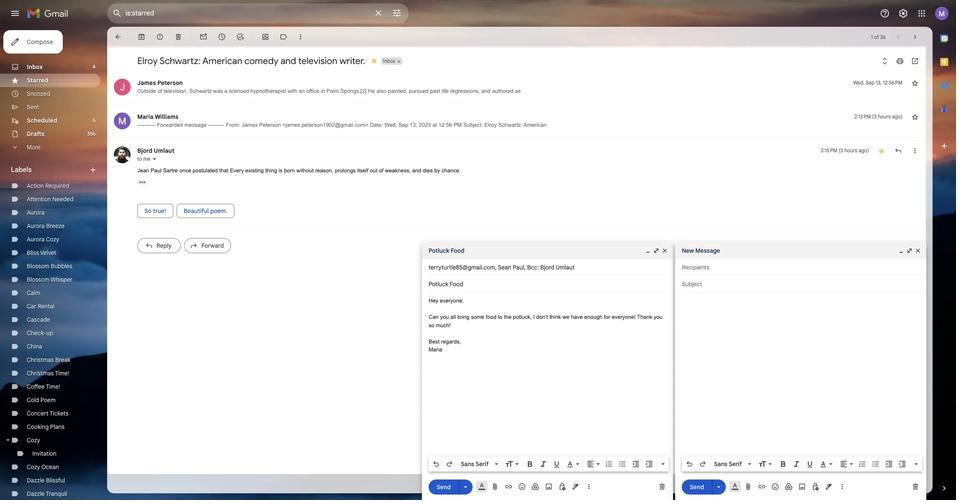 Task type: vqa. For each thing, say whether or not it's contained in the screenshot.
"Ruby, your pin is 299117. Please confirm your email address"
no



Task type: describe. For each thing, give the bounding box(es) containing it.
thank
[[637, 314, 652, 320]]

insert photo image for toggle confidential mode image
[[798, 483, 806, 491]]

insert files using drive image
[[531, 483, 540, 491]]

dazzle blissful link
[[27, 477, 65, 484]]

sans serif option for more send options icon in the right bottom of the page
[[712, 460, 746, 468]]

more formatting options image for formatting options toolbar related to toggle confidential mode icon
[[659, 460, 667, 468]]

18 - from the left
[[221, 122, 223, 128]]

paul
[[151, 167, 162, 174]]

formatting options toolbar for toggle confidential mode image
[[682, 457, 922, 472]]

bliss velvet link
[[27, 249, 56, 257]]

maria inside list
[[137, 113, 153, 121]]

insert emoji ‪(⌘⇧2)‬ image
[[771, 483, 779, 491]]

cozy for cozy link
[[27, 437, 40, 444]]

1 vertical spatial sep
[[399, 122, 408, 128]]

support image
[[880, 8, 890, 18]]

past
[[430, 88, 440, 94]]

breeze
[[46, 222, 65, 230]]

cooking plans link
[[27, 423, 64, 431]]

19 - from the left
[[223, 122, 224, 128]]

the
[[504, 314, 512, 320]]

check-
[[27, 329, 46, 337]]

9 - from the left
[[152, 122, 154, 128]]

2 you from the left
[[654, 314, 663, 320]]

0 vertical spatial to
[[137, 156, 142, 162]]

redo ‪(⌘y)‬ image
[[445, 460, 454, 468]]

inbox button
[[381, 57, 396, 65]]

toggle confidential mode image
[[811, 483, 820, 491]]

8 - from the left
[[150, 122, 152, 128]]

1 - from the left
[[137, 122, 139, 128]]

12:56 pm
[[883, 80, 903, 86]]

0 vertical spatial american
[[202, 55, 242, 67]]

poem
[[41, 396, 56, 404]]

so true!
[[144, 207, 166, 215]]

5 - from the left
[[145, 122, 146, 128]]

attach files image
[[491, 483, 499, 491]]

1 horizontal spatial elroy
[[484, 122, 497, 128]]

springs.[2]
[[340, 88, 367, 94]]

17 - from the left
[[219, 122, 221, 128]]

aurora breeze
[[27, 222, 65, 230]]

scheduled
[[27, 117, 57, 124]]

show details image
[[152, 157, 157, 162]]

indent more ‪(⌘])‬ image for indent less ‪(⌘[)‬ icon
[[898, 460, 907, 468]]

christmas time! link
[[27, 370, 69, 377]]

food
[[486, 314, 496, 320]]

minimize image for close icon on the right
[[645, 247, 651, 254]]

pop out image for close icon on the right
[[653, 247, 660, 254]]

coffee
[[27, 383, 45, 391]]

new message dialog
[[675, 242, 926, 500]]

15 - from the left
[[215, 122, 217, 128]]

aurora for aurora cozy
[[27, 236, 45, 243]]

not starred image
[[911, 113, 919, 121]]

aurora link
[[27, 209, 45, 216]]

without
[[296, 167, 314, 174]]

minimize image for close image
[[898, 247, 905, 254]]

sartre
[[163, 167, 178, 174]]

2:13 pm
[[854, 113, 871, 120]]

schwartz
[[189, 88, 212, 94]]

bulleted list ‪(⌘⇧8)‬ image for numbered list ‪(⌘⇧7)‬ icon
[[618, 460, 627, 468]]

indent less ‪(⌘[)‬ image
[[885, 460, 893, 468]]

time! for christmas time!
[[55, 370, 69, 377]]

inbox for inbox button
[[383, 58, 395, 64]]

i
[[533, 314, 535, 320]]

dazzle tranquil link
[[27, 490, 67, 498]]

inbox for the "inbox" link
[[27, 63, 43, 71]]

16 - from the left
[[217, 122, 219, 128]]

clear search image
[[370, 5, 387, 21]]

concert tickets
[[27, 410, 68, 417]]

new
[[682, 247, 694, 255]]

cold
[[27, 396, 39, 404]]

subject field for close icon on the right's minimize icon
[[429, 280, 666, 288]]

more formatting options image for formatting options toolbar inside the the "new message" dialog
[[912, 460, 921, 468]]

in
[[321, 88, 325, 94]]

christmas for christmas time!
[[27, 370, 54, 377]]

authored
[[492, 88, 514, 94]]

time! for coffee time!
[[46, 383, 60, 391]]

send for send button inside the "new message" dialog
[[690, 483, 704, 491]]

3 - from the left
[[141, 122, 143, 128]]

blossom whisper link
[[27, 276, 72, 283]]

attach files image
[[744, 483, 753, 491]]

Not starred checkbox
[[911, 113, 919, 121]]

umlaut
[[154, 147, 174, 154]]

bold ‪(⌘b)‬ image
[[526, 460, 534, 468]]

don't
[[536, 314, 548, 320]]

true!
[[153, 207, 166, 215]]

Search mail text field
[[126, 9, 368, 18]]

bliss velvet
[[27, 249, 56, 257]]

2 horizontal spatial and
[[481, 88, 491, 94]]

1 horizontal spatial of
[[379, 167, 384, 174]]

send button for more send options icon in the right bottom of the page
[[682, 480, 712, 495]]

search mail image
[[110, 6, 125, 21]]

Not starred checkbox
[[911, 79, 919, 87]]

36
[[880, 34, 886, 40]]

message body text field for bold ‪(⌘b)‬ image
[[429, 297, 666, 454]]

cold poem link
[[27, 396, 56, 404]]

blissful
[[46, 477, 65, 484]]

6
[[93, 117, 95, 123]]

outside of television, schwartz was a licensed hypnotherapist with an office in palm springs.[2] he also painted, pursued past life regressions, and authored se
[[137, 88, 521, 94]]

labels image
[[280, 33, 288, 41]]

more send options image
[[461, 483, 470, 491]]

rental
[[38, 303, 54, 310]]

blossom for blossom whisper
[[27, 276, 49, 283]]

tranquil
[[46, 490, 67, 498]]

dialog containing sans serif
[[422, 242, 673, 500]]

redo ‪(⌘y)‬ image
[[699, 460, 707, 468]]

best
[[429, 338, 440, 345]]

2 vertical spatial and
[[412, 167, 421, 174]]

christmas for christmas break
[[27, 356, 54, 364]]

scheduled link
[[27, 117, 57, 124]]

calm
[[27, 289, 40, 297]]

serif for attach files image
[[729, 460, 742, 468]]

reply
[[156, 242, 172, 249]]

insert emoji ‪(⌘⇧2)‬ image
[[518, 483, 526, 491]]

underline ‪(⌘u)‬ image for toggle confidential mode icon
[[553, 460, 561, 469]]

older image
[[911, 33, 919, 41]]

0 horizontal spatial wed,
[[384, 122, 397, 128]]

move to inbox image
[[261, 33, 270, 41]]

cold poem
[[27, 396, 56, 404]]

tickets
[[50, 410, 68, 417]]

0 vertical spatial schwartz:
[[160, 55, 201, 67]]

forward
[[201, 242, 224, 249]]

blossom bubbles
[[27, 262, 72, 270]]

close image
[[661, 247, 668, 254]]

needed
[[52, 195, 73, 203]]

snooze image
[[218, 33, 226, 41]]

concert
[[27, 410, 48, 417]]

attention needed
[[27, 195, 73, 203]]

1 vertical spatial schwartz:
[[498, 122, 522, 128]]

think
[[550, 314, 561, 320]]

pm
[[454, 122, 462, 128]]

bold ‪(⌘b)‬ image
[[779, 460, 787, 468]]

toggle confidential mode image
[[558, 483, 566, 491]]

attention
[[27, 195, 51, 203]]

sans serif for more send options icon in the right bottom of the page
[[714, 460, 742, 468]]

best regards, maria
[[429, 338, 461, 353]]

Starred checkbox
[[877, 147, 886, 155]]

more send options image
[[715, 483, 723, 491]]

sent link
[[27, 103, 39, 111]]

1 vertical spatial james
[[242, 122, 258, 128]]

back to starred image
[[114, 33, 122, 41]]

regressions,
[[450, 88, 480, 94]]

whisper
[[51, 276, 72, 283]]

message body text field for bold ‪(⌘b)‬ icon
[[682, 297, 920, 454]]

12 - from the left
[[210, 122, 212, 128]]

compose
[[27, 38, 53, 46]]

that every
[[219, 167, 244, 174]]

show trimmed content image
[[137, 180, 147, 184]]

he
[[368, 88, 375, 94]]

bjord umlaut
[[137, 147, 174, 154]]

list containing james peterson
[[107, 70, 919, 260]]

report spam image
[[156, 33, 164, 41]]

blossom for blossom bubbles
[[27, 262, 49, 270]]

bubbles
[[51, 262, 72, 270]]

poem.
[[210, 207, 227, 215]]

blossom bubbles link
[[27, 262, 72, 270]]

add to tasks image
[[236, 33, 244, 41]]

action required link
[[27, 182, 69, 190]]

dazzle for dazzle blissful
[[27, 477, 45, 484]]

6 - from the left
[[146, 122, 148, 128]]

not starred image
[[911, 79, 919, 87]]

reason,
[[315, 167, 333, 174]]

13, inside cell
[[876, 80, 882, 86]]

wed, inside cell
[[853, 80, 865, 86]]

more
[[27, 144, 40, 151]]

of for outside
[[158, 88, 162, 94]]

sans serif option for more send options image
[[459, 460, 493, 468]]

starred image
[[877, 147, 886, 155]]

postulated
[[193, 167, 218, 174]]

gmail image
[[27, 5, 72, 22]]

se
[[515, 88, 521, 94]]

0 vertical spatial james
[[137, 79, 156, 87]]

born
[[284, 167, 295, 174]]

so
[[429, 322, 434, 328]]

beautiful poem. button
[[177, 204, 235, 218]]

labels heading
[[11, 166, 89, 174]]



Task type: locate. For each thing, give the bounding box(es) containing it.
Subject field
[[429, 280, 666, 288], [682, 280, 920, 288]]

0 vertical spatial blossom
[[27, 262, 49, 270]]

coffee time!
[[27, 383, 60, 391]]

advanced search options image
[[388, 5, 405, 21]]

0 horizontal spatial sans serif
[[461, 460, 489, 468]]

sans serif option
[[459, 460, 493, 468], [712, 460, 746, 468]]

1 you from the left
[[440, 314, 449, 320]]

undo ‪(⌘z)‬ image for redo ‪(⌘y)‬ icon
[[685, 460, 694, 468]]

message
[[184, 122, 207, 128]]

more formatting options image right indent less ‪(⌘[)‬ icon
[[912, 460, 921, 468]]

bulleted list ‪(⌘⇧8)‬ image
[[618, 460, 627, 468], [872, 460, 880, 468]]

aurora
[[27, 209, 45, 216], [27, 222, 45, 230], [27, 236, 45, 243]]

hours inside 'cell'
[[878, 113, 891, 120]]

to inside 'can you all bring some food to the potluck, i don't think we have enough for everyone! thank you so much!'
[[498, 314, 502, 320]]

weakness,
[[385, 167, 411, 174]]

life
[[442, 88, 449, 94]]

maria inside best regards, maria
[[429, 347, 442, 353]]

13, left 12:56 pm
[[876, 80, 882, 86]]

2:13 pm (3 hours ago) cell
[[854, 113, 903, 121]]

can you all bring some food to the potluck, i don't think we have enough for everyone! thank you so much!
[[429, 314, 663, 328]]

1 horizontal spatial peterson
[[259, 122, 281, 128]]

aurora down aurora link
[[27, 222, 45, 230]]

american inside list
[[524, 122, 547, 128]]

check-up
[[27, 329, 53, 337]]

0 horizontal spatial send button
[[429, 480, 459, 495]]

1 vertical spatial time!
[[46, 383, 60, 391]]

indent more ‪(⌘])‬ image right indent less ‪(⌘[)‬ image
[[645, 460, 653, 468]]

<james.peterson1902@gmail.com>
[[282, 122, 368, 128]]

sep left 2023
[[399, 122, 408, 128]]

2 underline ‪(⌘u)‬ image from the left
[[806, 460, 814, 469]]

1 horizontal spatial send button
[[682, 480, 712, 495]]

wed, sep 13, 12:56 pm cell
[[853, 79, 903, 87]]

1 vertical spatial wed,
[[384, 122, 397, 128]]

insert link ‪(⌘k)‬ image right attach files icon
[[504, 483, 513, 491]]

0 horizontal spatial of
[[158, 88, 162, 94]]

1 pop out image from the left
[[653, 247, 660, 254]]

of for 1
[[874, 34, 879, 40]]

2 bulleted list ‪(⌘⇧8)‬ image from the left
[[872, 460, 880, 468]]

1 minimize image from the left
[[645, 247, 651, 254]]

0 vertical spatial peterson
[[157, 79, 183, 87]]

2 send from the left
[[690, 483, 704, 491]]

2:13 pm (3 hours ago)
[[854, 113, 903, 120]]

1 more formatting options image from the left
[[659, 460, 667, 468]]

(3 inside 'cell'
[[872, 113, 877, 120]]

indent more ‪(⌘])‬ image right indent less ‪(⌘[)‬ icon
[[898, 460, 907, 468]]

13, left 2023
[[410, 122, 417, 128]]

italic ‪(⌘i)‬ image for the underline ‪(⌘u)‬ 'image' inside the the "new message" dialog
[[792, 460, 801, 468]]

dialog
[[422, 242, 673, 500]]

0 horizontal spatial you
[[440, 314, 449, 320]]

0 horizontal spatial elroy
[[137, 55, 158, 67]]

insert link ‪(⌘k)‬ image
[[504, 483, 513, 491], [758, 483, 766, 491]]

1 underline ‪(⌘u)‬ image from the left
[[553, 460, 561, 469]]

0 vertical spatial time!
[[55, 370, 69, 377]]

italic ‪(⌘i)‬ image right bold ‪(⌘b)‬ image
[[539, 460, 548, 468]]

10 - from the left
[[154, 122, 155, 128]]

(3
[[872, 113, 877, 120], [839, 147, 843, 154]]

1 horizontal spatial schwartz:
[[498, 122, 522, 128]]

hey
[[429, 298, 438, 304]]

2 - from the left
[[139, 122, 141, 128]]

china
[[27, 343, 42, 350]]

send left more send options icon in the right bottom of the page
[[690, 483, 704, 491]]

existing
[[245, 167, 264, 174]]

insert signature image inside the "new message" dialog
[[825, 483, 833, 491]]

0 horizontal spatial schwartz:
[[160, 55, 201, 67]]

insert link ‪(⌘k)‬ image left insert emoji ‪(⌘⇧2)‬ icon
[[758, 483, 766, 491]]

(3 for 2:13 pm
[[872, 113, 877, 120]]

insert photo image inside dialog
[[545, 483, 553, 491]]

2:15 pm (3 hours ago) cell
[[821, 147, 869, 155]]

some
[[471, 314, 484, 320]]

0 horizontal spatial maria
[[137, 113, 153, 121]]

sans inside dialog
[[461, 460, 474, 468]]

1 horizontal spatial formatting options toolbar
[[682, 457, 922, 472]]

all
[[450, 314, 456, 320]]

2 insert photo image from the left
[[798, 483, 806, 491]]

1 vertical spatial aurora
[[27, 222, 45, 230]]

discard draft ‪(⌘⇧d)‬ image
[[658, 483, 666, 491], [911, 483, 920, 491]]

2 discard draft ‪(⌘⇧d)‬ image from the left
[[911, 483, 920, 491]]

and down labels image
[[281, 55, 296, 67]]

insert photo image right insert files using drive image
[[545, 483, 553, 491]]

1 vertical spatial dazzle
[[27, 490, 45, 498]]

pop out image left close image
[[906, 247, 913, 254]]

send button left more send options icon in the right bottom of the page
[[682, 480, 712, 495]]

1 horizontal spatial more formatting options image
[[912, 460, 921, 468]]

None search field
[[107, 3, 409, 23]]

1 send from the left
[[437, 483, 451, 491]]

formatting options toolbar up insert files using drive image
[[429, 457, 669, 472]]

1 horizontal spatial sans
[[714, 460, 728, 468]]

1 serif from the left
[[476, 460, 489, 468]]

2 send button from the left
[[682, 480, 712, 495]]

0 vertical spatial elroy
[[137, 55, 158, 67]]

1 vertical spatial elroy
[[484, 122, 497, 128]]

bliss
[[27, 249, 39, 257]]

insert photo image inside the "new message" dialog
[[798, 483, 806, 491]]

2 sans serif option from the left
[[712, 460, 746, 468]]

plans
[[50, 423, 64, 431]]

ocean
[[41, 463, 59, 471]]

1 bulleted list ‪(⌘⇧8)‬ image from the left
[[618, 460, 627, 468]]

settings image
[[898, 8, 908, 18]]

peterson down hypnotherapist
[[259, 122, 281, 128]]

subject:
[[463, 122, 483, 128]]

0 horizontal spatial indent more ‪(⌘])‬ image
[[645, 460, 653, 468]]

indent more ‪(⌘])‬ image for indent less ‪(⌘[)‬ image
[[645, 460, 653, 468]]

1 vertical spatial (3
[[839, 147, 843, 154]]

2 subject field from the left
[[682, 280, 920, 288]]

of right out
[[379, 167, 384, 174]]

2023
[[419, 122, 431, 128]]

2 sans serif from the left
[[714, 460, 742, 468]]

1 horizontal spatial you
[[654, 314, 663, 320]]

2 undo ‪(⌘z)‬ image from the left
[[685, 460, 694, 468]]

0 horizontal spatial insert photo image
[[545, 483, 553, 491]]

sans serif up more send options icon in the right bottom of the page
[[714, 460, 742, 468]]

1 horizontal spatial insert signature image
[[825, 483, 833, 491]]

pop out image left close icon on the right
[[653, 247, 660, 254]]

2 insert signature image from the left
[[825, 483, 833, 491]]

1 sans serif from the left
[[461, 460, 489, 468]]

labels
[[11, 166, 32, 174]]

was
[[213, 88, 223, 94]]

sans serif
[[461, 460, 489, 468], [714, 460, 742, 468]]

of right 1
[[874, 34, 879, 40]]

elroy right subject:
[[484, 122, 497, 128]]

christmas up coffee time!
[[27, 370, 54, 377]]

insert signature image right toggle confidential mode icon
[[571, 483, 580, 491]]

formatting options toolbar up toggle confidential mode image
[[682, 457, 922, 472]]

of down james peterson
[[158, 88, 162, 94]]

0 vertical spatial hours
[[878, 113, 891, 120]]

insert photo image for toggle confidential mode icon
[[545, 483, 553, 491]]

Message Body text field
[[429, 297, 666, 454], [682, 297, 920, 454]]

sans right redo ‪(⌘y)‬ image
[[461, 460, 474, 468]]

insert photo image left toggle confidential mode image
[[798, 483, 806, 491]]

0 horizontal spatial sans
[[461, 460, 474, 468]]

undo ‪(⌘z)‬ image left redo ‪(⌘y)‬ image
[[432, 460, 440, 468]]

message body text field inside the "new message" dialog
[[682, 297, 920, 454]]

2 insert link ‪(⌘k)‬ image from the left
[[758, 483, 766, 491]]

aurora down attention at the left of page
[[27, 209, 45, 216]]

prolongs
[[335, 167, 356, 174]]

undo ‪(⌘z)‬ image for redo ‪(⌘y)‬ image
[[432, 460, 440, 468]]

once
[[179, 167, 191, 174]]

1 horizontal spatial insert photo image
[[798, 483, 806, 491]]

so
[[144, 207, 152, 215]]

serif right redo ‪(⌘y)‬ image
[[476, 460, 489, 468]]

0 horizontal spatial peterson
[[157, 79, 183, 87]]

aurora for aurora link
[[27, 209, 45, 216]]

sans right redo ‪(⌘y)‬ icon
[[714, 460, 728, 468]]

pop out image
[[653, 247, 660, 254], [906, 247, 913, 254]]

sans
[[461, 460, 474, 468], [714, 460, 728, 468]]

2 indent more ‪(⌘])‬ image from the left
[[898, 460, 907, 468]]

cooking
[[27, 423, 49, 431]]

0 horizontal spatial discard draft ‪(⌘⇧d)‬ image
[[658, 483, 666, 491]]

ago) left not starred option
[[892, 113, 903, 120]]

0 horizontal spatial and
[[281, 55, 296, 67]]

0 horizontal spatial (3
[[839, 147, 843, 154]]

peterson up television,
[[157, 79, 183, 87]]

sans serif option inside dialog
[[459, 460, 493, 468]]

0 vertical spatial and
[[281, 55, 296, 67]]

sans serif option up more send options image
[[459, 460, 493, 468]]

beautiful
[[184, 207, 209, 215]]

ago) for 2:15 pm (3 hours ago)
[[859, 147, 869, 154]]

tab list
[[933, 27, 956, 470]]

0 horizontal spatial insert signature image
[[571, 483, 580, 491]]

more formatting options image
[[659, 460, 667, 468], [912, 460, 921, 468]]

2 vertical spatial of
[[379, 167, 384, 174]]

1 vertical spatial of
[[158, 88, 162, 94]]

bulleted list ‪(⌘⇧8)‬ image inside dialog
[[618, 460, 627, 468]]

1 horizontal spatial james
[[242, 122, 258, 128]]

sent
[[27, 103, 39, 111]]

insert link ‪(⌘k)‬ image for attach files image
[[758, 483, 766, 491]]

0 horizontal spatial formatting options toolbar
[[429, 457, 669, 472]]

1 horizontal spatial sans serif option
[[712, 460, 746, 468]]

1 vertical spatial peterson
[[259, 122, 281, 128]]

schwartz: down delete icon
[[160, 55, 201, 67]]

insert signature image for toggle confidential mode icon
[[571, 483, 580, 491]]

0 vertical spatial maria
[[137, 113, 153, 121]]

1 aurora from the top
[[27, 209, 45, 216]]

sans serif up more send options image
[[461, 460, 489, 468]]

christmas time!
[[27, 370, 69, 377]]

sep left 12:56 pm
[[866, 80, 875, 86]]

ago) for 2:13 pm (3 hours ago)
[[892, 113, 903, 120]]

sans for redo ‪(⌘y)‬ icon
[[714, 460, 728, 468]]

1 dazzle from the top
[[27, 477, 45, 484]]

close image
[[915, 247, 921, 254]]

italic ‪(⌘i)‬ image for the underline ‪(⌘u)‬ 'image' inside the dialog
[[539, 460, 548, 468]]

undo ‪(⌘z)‬ image left redo ‪(⌘y)‬ icon
[[685, 460, 694, 468]]

insert signature image for toggle confidential mode image
[[825, 483, 833, 491]]

send button inside dialog
[[429, 480, 459, 495]]

0 horizontal spatial undo ‪(⌘z)‬ image
[[432, 460, 440, 468]]

serif for attach files icon
[[476, 460, 489, 468]]

formatting options toolbar
[[429, 457, 669, 472], [682, 457, 922, 472]]

cozy link
[[27, 437, 40, 444]]

2 pop out image from the left
[[906, 247, 913, 254]]

inbox inside button
[[383, 58, 395, 64]]

0 horizontal spatial italic ‪(⌘i)‬ image
[[539, 460, 548, 468]]

message
[[695, 247, 720, 255]]

1 insert link ‪(⌘k)‬ image from the left
[[504, 483, 513, 491]]

0 vertical spatial 13,
[[876, 80, 882, 86]]

---------- forwarded message --------- from: james peterson <james.peterson1902@gmail.com> date: wed, sep 13, 2023 at 12:56 pm subject: elroy schwartz: american
[[137, 122, 547, 128]]

(3 right 2:13 pm
[[872, 113, 877, 120]]

and left dies
[[412, 167, 421, 174]]

minimize image left close image
[[898, 247, 905, 254]]

reply link
[[137, 238, 181, 253]]

0 vertical spatial christmas
[[27, 356, 54, 364]]

inbox inside the labels navigation
[[27, 63, 43, 71]]

regards,
[[441, 338, 461, 345]]

1 send button from the left
[[429, 480, 459, 495]]

snoozed link
[[27, 90, 50, 98]]

dazzle for dazzle tranquil
[[27, 490, 45, 498]]

ago) inside 'cell'
[[892, 113, 903, 120]]

1 horizontal spatial wed,
[[853, 80, 865, 86]]

send inside the "new message" dialog
[[690, 483, 704, 491]]

sans serif for more send options image
[[461, 460, 489, 468]]

time! down break
[[55, 370, 69, 377]]

(3 inside 'cell'
[[839, 147, 843, 154]]

underline ‪(⌘u)‬ image up toggle confidential mode icon
[[553, 460, 561, 469]]

0 horizontal spatial more formatting options image
[[659, 460, 667, 468]]

1 sans serif option from the left
[[459, 460, 493, 468]]

hours inside 'cell'
[[844, 147, 857, 154]]

is
[[279, 167, 283, 174]]

underline ‪(⌘u)‬ image inside the "new message" dialog
[[806, 460, 814, 469]]

14 - from the left
[[213, 122, 215, 128]]

aurora up 'bliss'
[[27, 236, 45, 243]]

cozy down cooking
[[27, 437, 40, 444]]

1 horizontal spatial message body text field
[[682, 297, 920, 454]]

jean
[[137, 167, 149, 174]]

aurora breeze link
[[27, 222, 65, 230]]

1 horizontal spatial minimize image
[[898, 247, 905, 254]]

1 horizontal spatial undo ‪(⌘z)‬ image
[[685, 460, 694, 468]]

outside
[[137, 88, 156, 94]]

dies
[[423, 167, 433, 174]]

1 subject field from the left
[[429, 280, 666, 288]]

ago)
[[892, 113, 903, 120], [859, 147, 869, 154]]

pop out image inside dialog
[[653, 247, 660, 254]]

message body text field inside dialog
[[429, 297, 666, 454]]

james right from:
[[242, 122, 258, 128]]

list
[[107, 70, 919, 260]]

13 - from the left
[[212, 122, 213, 128]]

4 - from the left
[[143, 122, 145, 128]]

writer.
[[339, 55, 365, 67]]

more options image
[[586, 483, 592, 491]]

1 vertical spatial hours
[[844, 147, 857, 154]]

1 vertical spatial 13,
[[410, 122, 417, 128]]

2 horizontal spatial of
[[874, 34, 879, 40]]

beautiful poem.
[[184, 207, 227, 215]]

italic ‪(⌘i)‬ image
[[539, 460, 548, 468], [792, 460, 801, 468]]

0 horizontal spatial pop out image
[[653, 247, 660, 254]]

elroy
[[137, 55, 158, 67], [484, 122, 497, 128]]

underline ‪(⌘u)‬ image
[[553, 460, 561, 469], [806, 460, 814, 469]]

hours for 2:15 pm
[[844, 147, 857, 154]]

and left authored
[[481, 88, 491, 94]]

dazzle down cozy ocean on the bottom of page
[[27, 477, 45, 484]]

indent more ‪(⌘])‬ image
[[645, 460, 653, 468], [898, 460, 907, 468]]

dazzle blissful
[[27, 477, 65, 484]]

1 vertical spatial ago)
[[859, 147, 869, 154]]

1 sans from the left
[[461, 460, 474, 468]]

insert photo image
[[545, 483, 553, 491], [798, 483, 806, 491]]

(3 for 2:15 pm
[[839, 147, 843, 154]]

send left more send options image
[[437, 483, 451, 491]]

by
[[434, 167, 440, 174]]

maria down the best
[[429, 347, 442, 353]]

numbered list ‪(⌘⇧7)‬ image
[[858, 460, 867, 468]]

2 minimize image from the left
[[898, 247, 905, 254]]

maria left williams
[[137, 113, 153, 121]]

1 insert signature image from the left
[[571, 483, 580, 491]]

main menu image
[[10, 8, 20, 18]]

ago) left starred option
[[859, 147, 869, 154]]

1 blossom from the top
[[27, 262, 49, 270]]

1 horizontal spatial (3
[[872, 113, 877, 120]]

required
[[45, 182, 69, 190]]

0 vertical spatial wed,
[[853, 80, 865, 86]]

hours right 2:15 pm at top right
[[844, 147, 857, 154]]

0 vertical spatial cozy
[[46, 236, 59, 243]]

pursued
[[409, 88, 429, 94]]

james up outside
[[137, 79, 156, 87]]

1 discard draft ‪(⌘⇧d)‬ image from the left
[[658, 483, 666, 491]]

check-up link
[[27, 329, 53, 337]]

ago) inside 'cell'
[[859, 147, 869, 154]]

subject field for close image's minimize icon
[[682, 280, 920, 288]]

new message
[[682, 247, 720, 255]]

comedy
[[244, 55, 278, 67]]

schwartz: down se
[[498, 122, 522, 128]]

0 horizontal spatial serif
[[476, 460, 489, 468]]

formatting options toolbar for toggle confidential mode icon
[[429, 457, 669, 472]]

numbered list ‪(⌘⇧7)‬ image
[[605, 460, 613, 468]]

bulleted list ‪(⌘⇧8)‬ image inside the "new message" dialog
[[872, 460, 880, 468]]

2 italic ‪(⌘i)‬ image from the left
[[792, 460, 801, 468]]

1 horizontal spatial discard draft ‪(⌘⇧d)‬ image
[[911, 483, 920, 491]]

inbox up also
[[383, 58, 395, 64]]

cozy for cozy ocean
[[27, 463, 40, 471]]

serif inside dialog
[[476, 460, 489, 468]]

hours for 2:13 pm
[[878, 113, 891, 120]]

starred
[[27, 77, 48, 84]]

1 horizontal spatial to
[[498, 314, 502, 320]]

serif inside the "new message" dialog
[[729, 460, 742, 468]]

underline ‪(⌘u)‬ image inside dialog
[[553, 460, 561, 469]]

me
[[143, 156, 150, 162]]

formatting options toolbar inside the "new message" dialog
[[682, 457, 922, 472]]

bulleted list ‪(⌘⇧8)‬ image for numbered list ‪(⌘⇧7)‬ image
[[872, 460, 880, 468]]

can
[[429, 314, 439, 320]]

archive image
[[137, 33, 146, 41]]

aurora for aurora breeze
[[27, 222, 45, 230]]

insert signature image right toggle confidential mode image
[[825, 483, 833, 491]]

insert link ‪(⌘k)‬ image for attach files icon
[[504, 483, 513, 491]]

indent less ‪(⌘[)‬ image
[[632, 460, 640, 468]]

2 vertical spatial aurora
[[27, 236, 45, 243]]

coffee time! link
[[27, 383, 60, 391]]

2 christmas from the top
[[27, 370, 54, 377]]

christmas down china
[[27, 356, 54, 364]]

insert signature image inside dialog
[[571, 483, 580, 491]]

3 aurora from the top
[[27, 236, 45, 243]]

0 horizontal spatial minimize image
[[645, 247, 651, 254]]

(3 right 2:15 pm at top right
[[839, 147, 843, 154]]

0 horizontal spatial send
[[437, 483, 451, 491]]

1 of 36
[[871, 34, 886, 40]]

2 formatting options toolbar from the left
[[682, 457, 922, 472]]

0 horizontal spatial message body text field
[[429, 297, 666, 454]]

2 aurora from the top
[[27, 222, 45, 230]]

wed, right the date:
[[384, 122, 397, 128]]

undo ‪(⌘z)‬ image
[[432, 460, 440, 468], [685, 460, 694, 468]]

sep inside cell
[[866, 80, 875, 86]]

you right thank
[[654, 314, 663, 320]]

0 vertical spatial dazzle
[[27, 477, 45, 484]]

1 vertical spatial american
[[524, 122, 547, 128]]

invitation
[[32, 450, 57, 458]]

0 vertical spatial sep
[[866, 80, 875, 86]]

inbox up starred link
[[27, 63, 43, 71]]

message body text field containing hey everyone,
[[429, 297, 666, 454]]

sans serif option inside the "new message" dialog
[[712, 460, 746, 468]]

more formatting options image right indent less ‪(⌘[)‬ image
[[659, 460, 667, 468]]

1 formatting options toolbar from the left
[[429, 457, 669, 472]]

subject field inside dialog
[[429, 280, 666, 288]]

2 more formatting options image from the left
[[912, 460, 921, 468]]

cozy down breeze
[[46, 236, 59, 243]]

car
[[27, 303, 36, 310]]

1 italic ‪(⌘i)‬ image from the left
[[539, 460, 548, 468]]

0 horizontal spatial inbox
[[27, 63, 43, 71]]

sans for redo ‪(⌘y)‬ image
[[461, 460, 474, 468]]

0 horizontal spatial to
[[137, 156, 142, 162]]

0 horizontal spatial underline ‪(⌘u)‬ image
[[553, 460, 561, 469]]

elroy schwartz: american comedy and television writer.
[[137, 55, 365, 67]]

11 - from the left
[[208, 122, 210, 128]]

wed, left 12:56 pm
[[853, 80, 865, 86]]

1 undo ‪(⌘z)‬ image from the left
[[432, 460, 440, 468]]

action
[[27, 182, 44, 190]]

pop out image inside the "new message" dialog
[[906, 247, 913, 254]]

2:15 pm
[[821, 147, 837, 154]]

2 dazzle from the top
[[27, 490, 45, 498]]

0 vertical spatial of
[[874, 34, 879, 40]]

to left me
[[137, 156, 142, 162]]

sans serif option up more send options icon in the right bottom of the page
[[712, 460, 746, 468]]

1 horizontal spatial underline ‪(⌘u)‬ image
[[806, 460, 814, 469]]

insert signature image
[[571, 483, 580, 491], [825, 483, 833, 491]]

discard draft ‪(⌘⇧d)‬ image for formatting options toolbar inside the the "new message" dialog
[[911, 483, 920, 491]]

labels navigation
[[0, 27, 107, 500]]

minimize image left close icon on the right
[[645, 247, 651, 254]]

hours right 2:13 pm
[[878, 113, 891, 120]]

underline ‪(⌘u)‬ image for toggle confidential mode image
[[806, 460, 814, 469]]

0 vertical spatial (3
[[872, 113, 877, 120]]

send button left more send options image
[[429, 480, 459, 495]]

1 horizontal spatial and
[[412, 167, 421, 174]]

snoozed
[[27, 90, 50, 98]]

2 sans from the left
[[714, 460, 728, 468]]

4
[[93, 64, 95, 70]]

aurora cozy
[[27, 236, 59, 243]]

send button for more send options image
[[429, 480, 459, 495]]

1 insert photo image from the left
[[545, 483, 553, 491]]

serif right redo ‪(⌘y)‬ icon
[[729, 460, 742, 468]]

time! up the poem at the left of the page
[[46, 383, 60, 391]]

1 horizontal spatial american
[[524, 122, 547, 128]]

1 horizontal spatial indent more ‪(⌘])‬ image
[[898, 460, 907, 468]]

underline ‪(⌘u)‬ image up toggle confidential mode image
[[806, 460, 814, 469]]

0 horizontal spatial american
[[202, 55, 242, 67]]

7 - from the left
[[148, 122, 150, 128]]

subject field inside the "new message" dialog
[[682, 280, 920, 288]]

0 horizontal spatial hours
[[844, 147, 857, 154]]

to left the the
[[498, 314, 502, 320]]

2:15 pm (3 hours ago)
[[821, 147, 869, 154]]

pop out image for close image
[[906, 247, 913, 254]]

1 vertical spatial to
[[498, 314, 502, 320]]

1 vertical spatial cozy
[[27, 437, 40, 444]]

send for send button in the dialog
[[437, 483, 451, 491]]

blossom whisper
[[27, 276, 72, 283]]

sans serif inside dialog
[[461, 460, 489, 468]]

hours
[[878, 113, 891, 120], [844, 147, 857, 154]]

more options image
[[840, 483, 845, 491]]

elroy down archive image
[[137, 55, 158, 67]]

2 vertical spatial cozy
[[27, 463, 40, 471]]

you up much! in the bottom of the page
[[440, 314, 449, 320]]

bulleted list ‪(⌘⇧8)‬ image left indent less ‪(⌘[)‬ image
[[618, 460, 627, 468]]

1 vertical spatial maria
[[429, 347, 442, 353]]

1 indent more ‪(⌘])‬ image from the left
[[645, 460, 653, 468]]

1 message body text field from the left
[[429, 297, 666, 454]]

send inside dialog
[[437, 483, 451, 491]]

1 horizontal spatial sans serif
[[714, 460, 742, 468]]

dazzle down dazzle blissful
[[27, 490, 45, 498]]

action required
[[27, 182, 69, 190]]

cozy left ocean
[[27, 463, 40, 471]]

1 horizontal spatial bulleted list ‪(⌘⇧8)‬ image
[[872, 460, 880, 468]]

minimize image
[[645, 247, 651, 254], [898, 247, 905, 254]]

1 horizontal spatial italic ‪(⌘i)‬ image
[[792, 460, 801, 468]]

blossom down bliss velvet link
[[27, 262, 49, 270]]

1 horizontal spatial serif
[[729, 460, 742, 468]]

2 message body text field from the left
[[682, 297, 920, 454]]

cozy ocean link
[[27, 463, 59, 471]]

cascade link
[[27, 316, 50, 324]]

2 serif from the left
[[729, 460, 742, 468]]

1 horizontal spatial send
[[690, 483, 704, 491]]

0 horizontal spatial insert link ‪(⌘k)‬ image
[[504, 483, 513, 491]]

out
[[370, 167, 378, 174]]

blossom up calm link
[[27, 276, 49, 283]]

1 christmas from the top
[[27, 356, 54, 364]]

356
[[87, 131, 95, 137]]

bulleted list ‪(⌘⇧8)‬ image right numbered list ‪(⌘⇧7)‬ image
[[872, 460, 880, 468]]

italic ‪(⌘i)‬ image right bold ‪(⌘b)‬ icon
[[792, 460, 801, 468]]

delete image
[[174, 33, 183, 41]]

sans serif inside the "new message" dialog
[[714, 460, 742, 468]]

sans inside the "new message" dialog
[[714, 460, 728, 468]]

discard draft ‪(⌘⇧d)‬ image for formatting options toolbar related to toggle confidential mode icon
[[658, 483, 666, 491]]

send button inside the "new message" dialog
[[682, 480, 712, 495]]

1 horizontal spatial inbox
[[383, 58, 395, 64]]

james
[[137, 79, 156, 87], [242, 122, 258, 128]]

0 horizontal spatial ago)
[[859, 147, 869, 154]]

more image
[[296, 33, 305, 41]]

insert files using drive image
[[785, 483, 793, 491]]

1 vertical spatial christmas
[[27, 370, 54, 377]]

2 blossom from the top
[[27, 276, 49, 283]]



